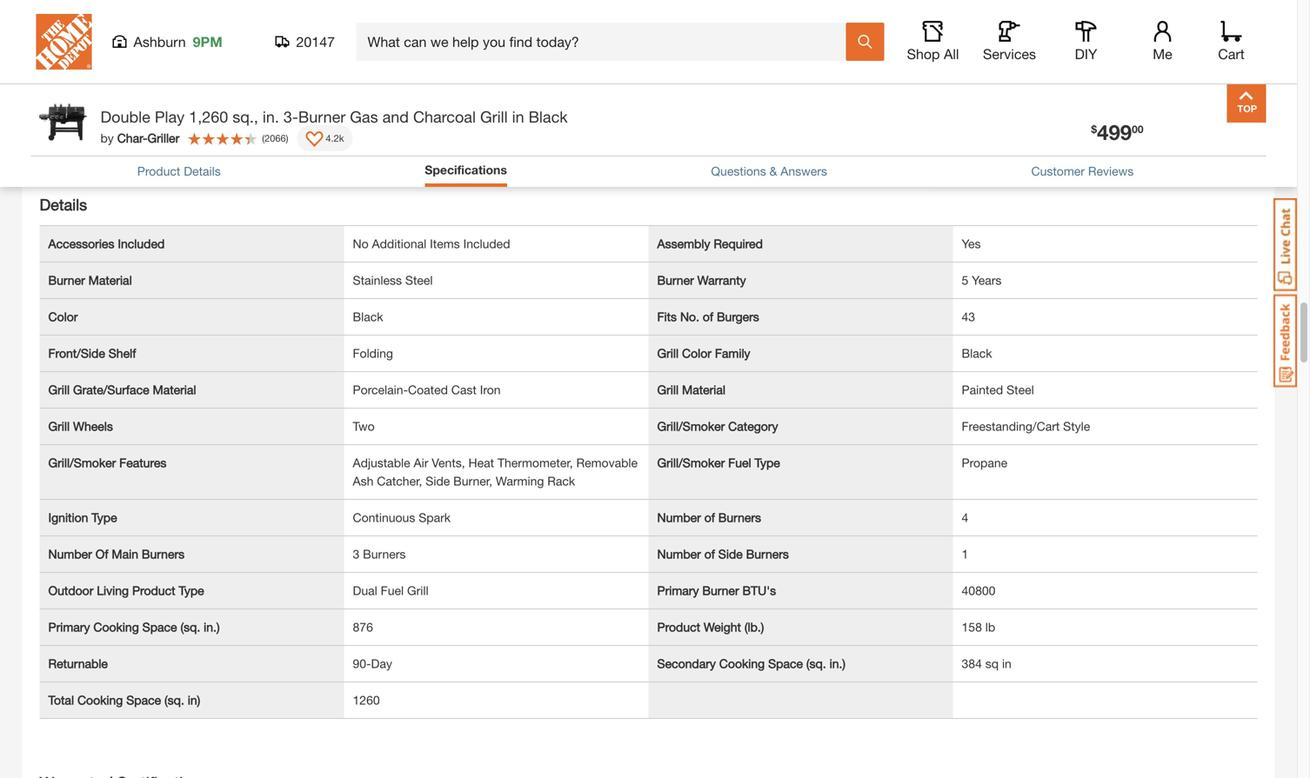 Task type: describe. For each thing, give the bounding box(es) containing it.
years
[[972, 273, 1002, 288]]

1 vertical spatial color
[[682, 346, 712, 361]]

40800
[[962, 584, 996, 598]]

of for burners
[[704, 511, 715, 525]]

assembled height (in.)
[[657, 78, 780, 93]]

shop
[[907, 46, 940, 62]]

dual
[[353, 584, 377, 598]]

services button
[[982, 21, 1037, 63]]

$ 499 00
[[1091, 120, 1144, 144]]

grill/smoker fuel type
[[657, 456, 780, 470]]

grill for grill color family
[[657, 346, 679, 361]]

4
[[962, 511, 969, 525]]

fits no. of burgers
[[657, 310, 759, 324]]

product image image
[[35, 92, 92, 149]]

burner down accessories
[[48, 273, 85, 288]]

me
[[1153, 46, 1173, 62]]

grill grate/surface material
[[48, 383, 196, 397]]

number for number of side burners
[[657, 547, 701, 562]]

no.
[[680, 310, 699, 324]]

number of side burners
[[657, 547, 789, 562]]

( 2066 )
[[262, 132, 288, 144]]

reviews
[[1088, 164, 1134, 178]]

accessories included
[[48, 237, 165, 251]]

category
[[728, 419, 778, 434]]

product for product weight (lb.)
[[657, 620, 700, 635]]

coated
[[408, 383, 448, 397]]

burner up display image
[[298, 107, 346, 126]]

3
[[353, 547, 360, 562]]

family
[[715, 346, 750, 361]]

0 horizontal spatial black
[[353, 310, 383, 324]]

services
[[983, 46, 1036, 62]]

propane
[[962, 456, 1008, 470]]

5 years
[[962, 273, 1002, 288]]

in right sq
[[1002, 657, 1012, 671]]

499
[[1097, 120, 1132, 144]]

feedback link image
[[1274, 294, 1297, 388]]

in for 30.50 in
[[387, 115, 396, 129]]

adjustable air vents, heat thermometer, removable ash catcher, side burner, warming rack
[[353, 456, 638, 489]]

grill/smoker category
[[657, 419, 778, 434]]

2 horizontal spatial type
[[755, 456, 780, 470]]

burners right main
[[142, 547, 185, 562]]

accessories
[[48, 237, 114, 251]]

space for secondary cooking space (sq. in.)
[[768, 657, 803, 671]]

stainless
[[353, 273, 402, 288]]

66.00
[[353, 78, 383, 93]]

grill/smoker for grill/smoker category
[[657, 419, 725, 434]]

3 burners
[[353, 547, 406, 562]]

diy button
[[1058, 21, 1114, 63]]

grill wheels
[[48, 419, 113, 434]]

ignition type
[[48, 511, 117, 525]]

outdoor living product type
[[48, 584, 204, 598]]

warranty
[[697, 273, 746, 288]]

)
[[286, 132, 288, 144]]

additional
[[372, 237, 427, 251]]

sq
[[986, 657, 999, 671]]

fuel for dual
[[381, 584, 404, 598]]

grill right charcoal
[[480, 107, 508, 126]]

height
[[721, 78, 757, 93]]

no
[[353, 237, 369, 251]]

2066
[[265, 132, 286, 144]]

4.2k button
[[297, 125, 353, 151]]

total cooking space (sq. in)
[[48, 693, 200, 708]]

1
[[962, 547, 969, 562]]

product details
[[137, 164, 221, 178]]

wheels
[[73, 419, 113, 434]]

questions & answers
[[711, 164, 827, 178]]

space for total cooking space (sq. in)
[[126, 693, 161, 708]]

dimensions
[[40, 37, 121, 56]]

lb
[[986, 620, 995, 635]]

in for 49.20 in
[[996, 78, 1005, 93]]

What can we help you find today? search field
[[368, 23, 845, 60]]

assembled width (in.)
[[48, 115, 167, 129]]

material for burner material
[[88, 273, 132, 288]]

158
[[962, 620, 982, 635]]

double play 1,260 sq., in. 3-burner gas and charcoal grill in black
[[100, 107, 568, 126]]

grill/smoker features
[[48, 456, 166, 470]]

primary cooking space (sq. in.)
[[48, 620, 220, 635]]

assembled for assembled height (in.)
[[657, 78, 718, 93]]

(in.) for assembled depth (in.)
[[149, 78, 168, 93]]

ashburn
[[134, 33, 186, 50]]

in for 66.00 in
[[387, 78, 396, 93]]

iron
[[480, 383, 501, 397]]

dual fuel grill
[[353, 584, 429, 598]]

porcelain-
[[353, 383, 408, 397]]

diy
[[1075, 46, 1097, 62]]

(sq. for primary cooking space (sq. in.)
[[180, 620, 200, 635]]

burner down assembly
[[657, 273, 694, 288]]

burners up number of side burners at right
[[718, 511, 761, 525]]

cooking for secondary
[[719, 657, 765, 671]]

assembled for assembled depth (in.)
[[48, 78, 109, 93]]

burner,
[[453, 474, 492, 489]]

00
[[1132, 123, 1144, 135]]

burgers
[[717, 310, 759, 324]]

1 horizontal spatial material
[[153, 383, 196, 397]]

&
[[770, 164, 777, 178]]

1260
[[353, 693, 380, 708]]

in.) for secondary cooking space (sq. in.)
[[830, 657, 846, 671]]

2 vertical spatial type
[[179, 584, 204, 598]]

freestanding/cart style
[[962, 419, 1090, 434]]

number for number of main burners
[[48, 547, 92, 562]]

shop all
[[907, 46, 959, 62]]

freestanding/cart
[[962, 419, 1060, 434]]

day
[[371, 657, 392, 671]]

primary for primary burner btu's
[[657, 584, 699, 598]]

charcoal
[[413, 107, 476, 126]]

living
[[97, 584, 129, 598]]

burner warranty
[[657, 273, 746, 288]]

me button
[[1135, 21, 1191, 63]]

20147
[[296, 33, 335, 50]]

play
[[155, 107, 185, 126]]

ashburn 9pm
[[134, 33, 223, 50]]

burner material
[[48, 273, 132, 288]]



Task type: vqa. For each thing, say whether or not it's contained in the screenshot.


Task type: locate. For each thing, give the bounding box(es) containing it.
type up 'primary cooking space (sq. in.)'
[[179, 584, 204, 598]]

included right accessories
[[118, 237, 165, 251]]

0 vertical spatial space
[[142, 620, 177, 635]]

(in.) up griller
[[148, 115, 167, 129]]

1 horizontal spatial color
[[682, 346, 712, 361]]

(in.) right depth
[[149, 78, 168, 93]]

1 horizontal spatial side
[[718, 547, 743, 562]]

weight
[[704, 620, 741, 635]]

(in.) right height
[[760, 78, 780, 93]]

of up number of side burners at right
[[704, 511, 715, 525]]

2 vertical spatial (sq.
[[164, 693, 184, 708]]

1 horizontal spatial fuel
[[728, 456, 751, 470]]

1 horizontal spatial steel
[[1007, 383, 1034, 397]]

color
[[48, 310, 78, 324], [682, 346, 712, 361]]

0 horizontal spatial color
[[48, 310, 78, 324]]

(in.) for assembled width (in.)
[[148, 115, 167, 129]]

1 vertical spatial type
[[92, 511, 117, 525]]

material for grill material
[[682, 383, 726, 397]]

burner up weight
[[702, 584, 739, 598]]

customer reviews button
[[1031, 162, 1134, 180], [1031, 162, 1134, 180]]

1 vertical spatial details
[[40, 195, 87, 214]]

cast
[[451, 383, 477, 397]]

1 vertical spatial in.)
[[830, 657, 846, 671]]

2 vertical spatial black
[[962, 346, 992, 361]]

front/side shelf
[[48, 346, 136, 361]]

1 vertical spatial (sq.
[[806, 657, 826, 671]]

burners right 3
[[363, 547, 406, 562]]

grill for grill wheels
[[48, 419, 70, 434]]

0 vertical spatial (sq.
[[180, 620, 200, 635]]

0 horizontal spatial in.)
[[204, 620, 220, 635]]

in.)
[[204, 620, 220, 635], [830, 657, 846, 671]]

2 vertical spatial product
[[657, 620, 700, 635]]

steel for painted steel
[[1007, 383, 1034, 397]]

grill down fits
[[657, 346, 679, 361]]

steel for stainless steel
[[405, 273, 433, 288]]

grill for grill material
[[657, 383, 679, 397]]

(sq. for secondary cooking space (sq. in.)
[[806, 657, 826, 671]]

features
[[119, 456, 166, 470]]

2 vertical spatial of
[[704, 547, 715, 562]]

side inside 'adjustable air vents, heat thermometer, removable ash catcher, side burner, warming rack'
[[426, 474, 450, 489]]

secondary
[[657, 657, 716, 671]]

assembled for assembled width (in.)
[[48, 115, 109, 129]]

space left in) at left bottom
[[126, 693, 161, 708]]

shop all button
[[905, 21, 961, 63]]

width
[[112, 115, 144, 129]]

product down griller
[[137, 164, 180, 178]]

grill down front/side
[[48, 383, 70, 397]]

9pm
[[193, 33, 223, 50]]

number for number of burners
[[657, 511, 701, 525]]

1 vertical spatial product
[[132, 584, 175, 598]]

type right ignition
[[92, 511, 117, 525]]

outdoor
[[48, 584, 93, 598]]

cooking for primary
[[93, 620, 139, 635]]

2 horizontal spatial black
[[962, 346, 992, 361]]

0 horizontal spatial material
[[88, 273, 132, 288]]

space down outdoor living product type
[[142, 620, 177, 635]]

specifications
[[425, 163, 507, 177]]

adjustable
[[353, 456, 410, 470]]

type down category
[[755, 456, 780, 470]]

gas
[[350, 107, 378, 126]]

of right the no.
[[703, 310, 713, 324]]

grill/smoker down grill/smoker category
[[657, 456, 725, 470]]

158 lb
[[962, 620, 995, 635]]

43
[[962, 310, 975, 324]]

material down accessories included
[[88, 273, 132, 288]]

shelf
[[109, 346, 136, 361]]

catcher,
[[377, 474, 422, 489]]

continuous spark
[[353, 511, 451, 525]]

primary
[[657, 584, 699, 598], [48, 620, 90, 635]]

0 vertical spatial steel
[[405, 273, 433, 288]]

specifications button
[[425, 161, 507, 183], [425, 161, 507, 179]]

assembled down dimensions
[[48, 78, 109, 93]]

20147 button
[[275, 33, 335, 50]]

grill down grill color family
[[657, 383, 679, 397]]

0 horizontal spatial primary
[[48, 620, 90, 635]]

0 horizontal spatial fuel
[[381, 584, 404, 598]]

in right 30.50 at top
[[387, 115, 396, 129]]

1 vertical spatial space
[[768, 657, 803, 671]]

in)
[[188, 693, 200, 708]]

main
[[112, 547, 138, 562]]

vents,
[[432, 456, 465, 470]]

0 vertical spatial color
[[48, 310, 78, 324]]

0 horizontal spatial included
[[118, 237, 165, 251]]

details down 1,260
[[184, 164, 221, 178]]

1 vertical spatial fuel
[[381, 584, 404, 598]]

1 vertical spatial primary
[[48, 620, 90, 635]]

876
[[353, 620, 373, 635]]

0 horizontal spatial type
[[92, 511, 117, 525]]

space down btu's
[[768, 657, 803, 671]]

1 horizontal spatial black
[[529, 107, 568, 126]]

0 vertical spatial cooking
[[93, 620, 139, 635]]

space for primary cooking space (sq. in.)
[[142, 620, 177, 635]]

in right 66.00
[[387, 78, 396, 93]]

live chat image
[[1274, 198, 1297, 291]]

of for side
[[704, 547, 715, 562]]

top button
[[1227, 84, 1266, 123]]

the home depot logo image
[[36, 14, 92, 70]]

assembled
[[48, 78, 109, 93], [657, 78, 718, 93], [48, 115, 109, 129]]

customer reviews
[[1031, 164, 1134, 178]]

$
[[1091, 123, 1097, 135]]

questions
[[711, 164, 766, 178]]

total
[[48, 693, 74, 708]]

painted steel
[[962, 383, 1034, 397]]

material
[[88, 273, 132, 288], [153, 383, 196, 397], [682, 383, 726, 397]]

cart
[[1218, 46, 1245, 62]]

included
[[118, 237, 165, 251], [463, 237, 510, 251]]

2 horizontal spatial material
[[682, 383, 726, 397]]

2 included from the left
[[463, 237, 510, 251]]

66.00 in
[[353, 78, 396, 93]]

number of burners
[[657, 511, 761, 525]]

0 horizontal spatial details
[[40, 195, 87, 214]]

(
[[262, 132, 265, 144]]

material down grill color family
[[682, 383, 726, 397]]

0 vertical spatial primary
[[657, 584, 699, 598]]

porcelain-coated cast iron
[[353, 383, 501, 397]]

0 vertical spatial in.)
[[204, 620, 220, 635]]

1 vertical spatial steel
[[1007, 383, 1034, 397]]

product weight (lb.)
[[657, 620, 764, 635]]

grill material
[[657, 383, 726, 397]]

side down vents,
[[426, 474, 450, 489]]

color up front/side
[[48, 310, 78, 324]]

0 horizontal spatial steel
[[405, 273, 433, 288]]

cooking down living
[[93, 620, 139, 635]]

fuel for grill/smoker
[[728, 456, 751, 470]]

details up accessories
[[40, 195, 87, 214]]

90-
[[353, 657, 371, 671]]

1 vertical spatial of
[[704, 511, 715, 525]]

number left of
[[48, 547, 92, 562]]

fuel
[[728, 456, 751, 470], [381, 584, 404, 598]]

grill for grill grate/surface material
[[48, 383, 70, 397]]

1 vertical spatial side
[[718, 547, 743, 562]]

number down number of burners
[[657, 547, 701, 562]]

fuel right "dual"
[[381, 584, 404, 598]]

cooking for total
[[77, 693, 123, 708]]

0 vertical spatial details
[[184, 164, 221, 178]]

steel
[[405, 273, 433, 288], [1007, 383, 1034, 397]]

assembly required
[[657, 237, 763, 251]]

painted
[[962, 383, 1003, 397]]

cooking
[[93, 620, 139, 635], [719, 657, 765, 671], [77, 693, 123, 708]]

(sq. for total cooking space (sq. in)
[[164, 693, 184, 708]]

material right 'grate/surface'
[[153, 383, 196, 397]]

grill/smoker for grill/smoker fuel type
[[657, 456, 725, 470]]

in right 49.20
[[996, 78, 1005, 93]]

questions & answers button
[[711, 162, 827, 180], [711, 162, 827, 180]]

steel up freestanding/cart style
[[1007, 383, 1034, 397]]

and
[[382, 107, 409, 126]]

384
[[962, 657, 982, 671]]

grill
[[480, 107, 508, 126], [657, 346, 679, 361], [48, 383, 70, 397], [657, 383, 679, 397], [48, 419, 70, 434], [407, 584, 429, 598]]

primary down outdoor
[[48, 620, 90, 635]]

steel down 'no additional items included'
[[405, 273, 433, 288]]

included right items
[[463, 237, 510, 251]]

cart link
[[1212, 21, 1251, 63]]

0 vertical spatial black
[[529, 107, 568, 126]]

1 vertical spatial cooking
[[719, 657, 765, 671]]

0 vertical spatial side
[[426, 474, 450, 489]]

grill/smoker down grill wheels
[[48, 456, 116, 470]]

0 horizontal spatial side
[[426, 474, 450, 489]]

0 vertical spatial fuel
[[728, 456, 751, 470]]

style
[[1063, 419, 1090, 434]]

color left family
[[682, 346, 712, 361]]

cooking right total
[[77, 693, 123, 708]]

side up primary burner btu's
[[718, 547, 743, 562]]

thermometer,
[[498, 456, 573, 470]]

product details button
[[137, 162, 221, 180], [137, 162, 221, 180]]

assembled left height
[[657, 78, 718, 93]]

grill/smoker down grill material
[[657, 419, 725, 434]]

1,260
[[189, 107, 228, 126]]

burners up btu's
[[746, 547, 789, 562]]

1 horizontal spatial details
[[184, 164, 221, 178]]

primary burner btu's
[[657, 584, 776, 598]]

fuel down category
[[728, 456, 751, 470]]

continuous
[[353, 511, 415, 525]]

1 horizontal spatial primary
[[657, 584, 699, 598]]

5
[[962, 273, 969, 288]]

2 vertical spatial space
[[126, 693, 161, 708]]

0 vertical spatial of
[[703, 310, 713, 324]]

assembly
[[657, 237, 710, 251]]

assembled up the "by"
[[48, 115, 109, 129]]

grill right "dual"
[[407, 584, 429, 598]]

grill/smoker for grill/smoker features
[[48, 456, 116, 470]]

(in.) for assembled height (in.)
[[760, 78, 780, 93]]

cooking down (lb.)
[[719, 657, 765, 671]]

3-
[[284, 107, 298, 126]]

product for product details
[[137, 164, 180, 178]]

384 sq in
[[962, 657, 1012, 671]]

product right living
[[132, 584, 175, 598]]

0 vertical spatial type
[[755, 456, 780, 470]]

1 horizontal spatial in.)
[[830, 657, 846, 671]]

1 horizontal spatial included
[[463, 237, 510, 251]]

number up number of side burners at right
[[657, 511, 701, 525]]

of down number of burners
[[704, 547, 715, 562]]

1 included from the left
[[118, 237, 165, 251]]

(sq.
[[180, 620, 200, 635], [806, 657, 826, 671], [164, 693, 184, 708]]

2 vertical spatial cooking
[[77, 693, 123, 708]]

1 vertical spatial black
[[353, 310, 383, 324]]

grate/surface
[[73, 383, 149, 397]]

primary up product weight (lb.)
[[657, 584, 699, 598]]

in right charcoal
[[512, 107, 524, 126]]

display image
[[306, 131, 323, 149]]

stainless steel
[[353, 273, 433, 288]]

primary for primary cooking space (sq. in.)
[[48, 620, 90, 635]]

product up secondary
[[657, 620, 700, 635]]

grill left wheels
[[48, 419, 70, 434]]

char-
[[117, 131, 147, 145]]

0 vertical spatial product
[[137, 164, 180, 178]]

warming
[[496, 474, 544, 489]]

type
[[755, 456, 780, 470], [92, 511, 117, 525], [179, 584, 204, 598]]

1 horizontal spatial type
[[179, 584, 204, 598]]

griller
[[147, 131, 179, 145]]

in.) for primary cooking space (sq. in.)
[[204, 620, 220, 635]]

answers
[[781, 164, 827, 178]]



